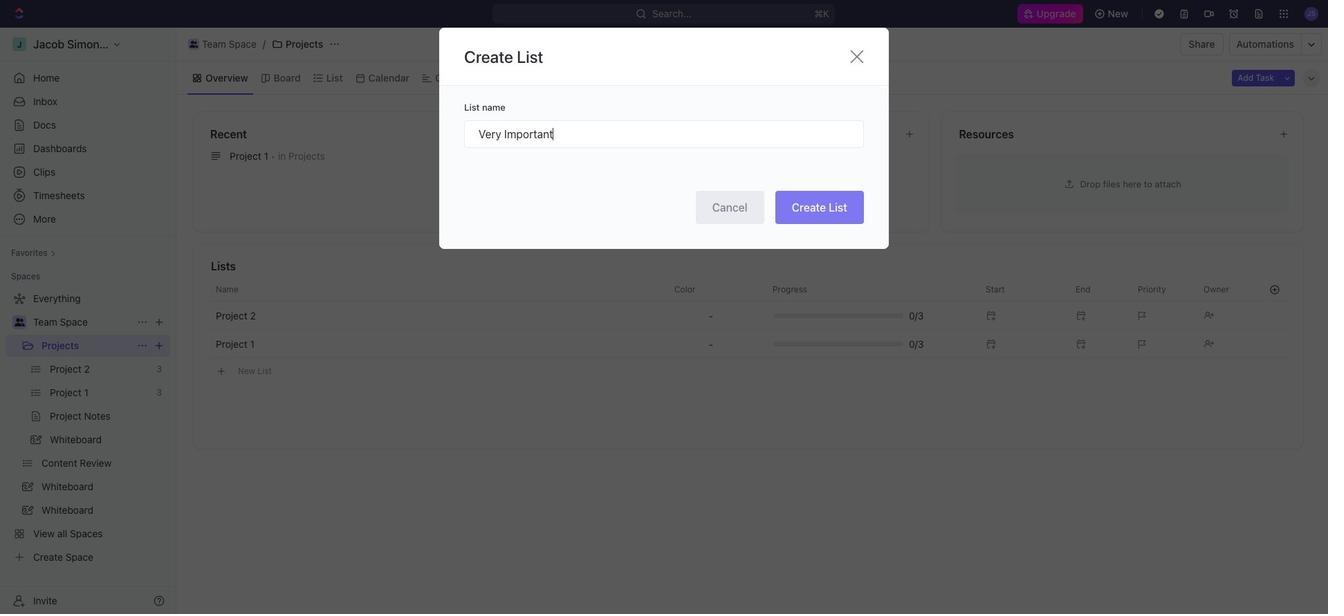 Task type: describe. For each thing, give the bounding box(es) containing it.
List text field
[[464, 120, 864, 148]]

tree inside sidebar navigation
[[6, 288, 170, 569]]

1 horizontal spatial user group image
[[189, 41, 198, 48]]

user group image inside tree
[[14, 318, 25, 327]]



Task type: locate. For each thing, give the bounding box(es) containing it.
0 vertical spatial user group image
[[189, 41, 198, 48]]

sidebar navigation
[[0, 28, 176, 615]]

1 vertical spatial user group image
[[14, 318, 25, 327]]

0 horizontal spatial user group image
[[14, 318, 25, 327]]

user group image
[[189, 41, 198, 48], [14, 318, 25, 327]]

tree
[[6, 288, 170, 569]]

no most used docs image
[[721, 143, 776, 198]]



Task type: vqa. For each thing, say whether or not it's contained in the screenshot.
No most used docs image
yes



